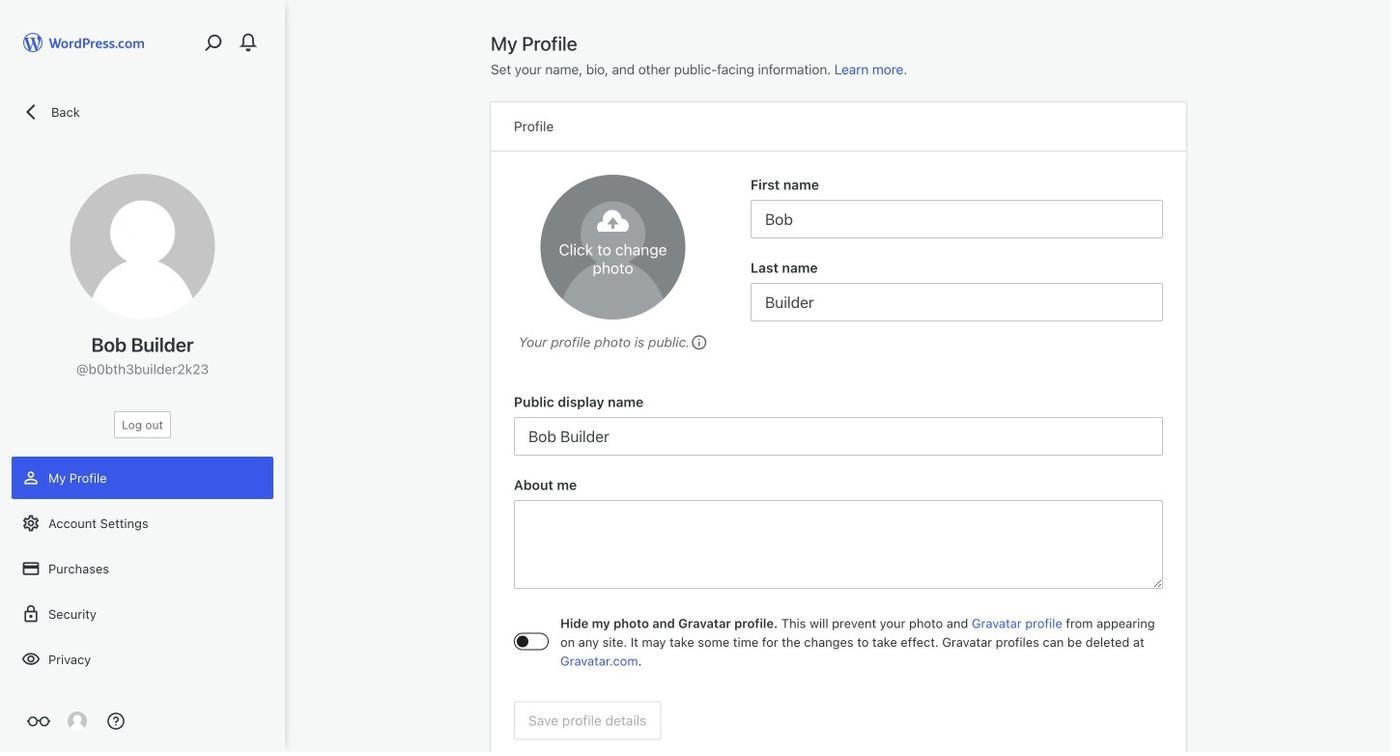 Task type: vqa. For each thing, say whether or not it's contained in the screenshot.
1st img
no



Task type: describe. For each thing, give the bounding box(es) containing it.
visibility image
[[21, 650, 41, 669]]

reader image
[[27, 710, 50, 733]]



Task type: locate. For each thing, give the bounding box(es) containing it.
more information image
[[690, 333, 707, 350]]

None text field
[[514, 417, 1163, 456], [514, 500, 1163, 589], [514, 417, 1163, 456], [514, 500, 1163, 589]]

main content
[[491, 31, 1186, 753]]

bob builder image
[[70, 174, 215, 319], [541, 175, 685, 320], [68, 712, 87, 731]]

None text field
[[751, 200, 1163, 239], [751, 283, 1163, 322], [751, 200, 1163, 239], [751, 283, 1163, 322]]

lock image
[[21, 605, 41, 624]]

person image
[[21, 469, 41, 488]]

settings image
[[21, 514, 41, 533]]

group
[[751, 175, 1163, 239], [751, 258, 1163, 322], [514, 392, 1163, 456], [514, 475, 1163, 595]]

credit_card image
[[21, 559, 41, 579]]



